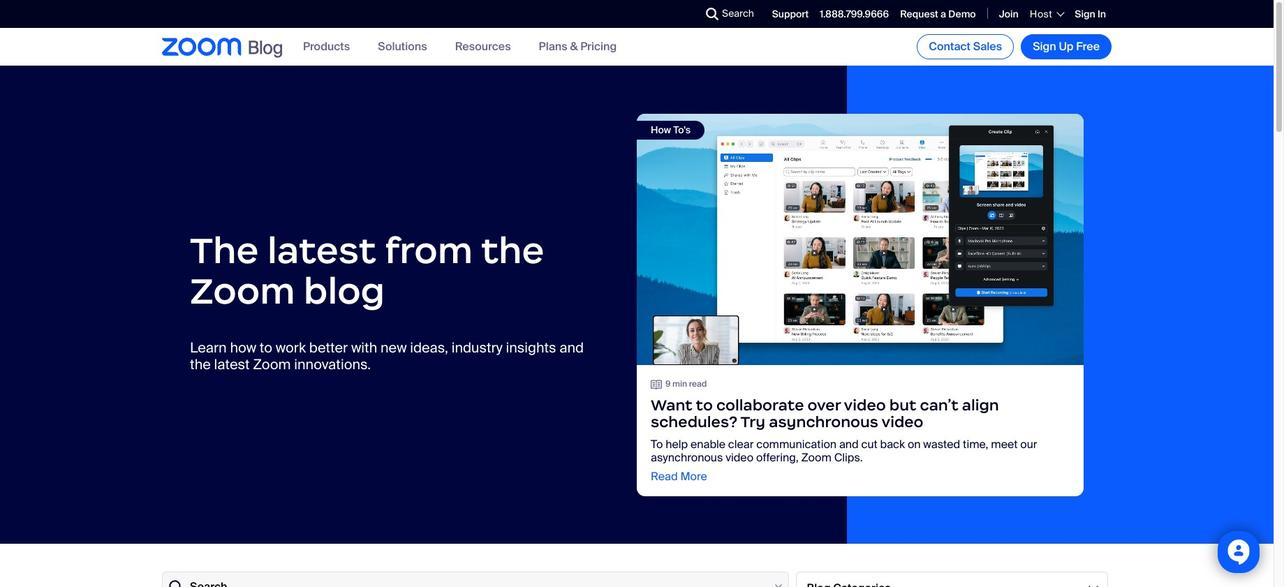 Task type: describe. For each thing, give the bounding box(es) containing it.
9
[[666, 379, 671, 390]]

innovations.
[[294, 355, 371, 373]]

9 min read
[[666, 379, 707, 390]]

latest inside learn how to work better with new ideas, industry insights and the latest zoom innovations.
[[214, 355, 250, 373]]

learn
[[190, 338, 227, 357]]

and inside learn how to work better with new ideas, industry insights and the latest zoom innovations.
[[560, 338, 584, 357]]

contact
[[929, 39, 971, 54]]

sign in
[[1075, 8, 1106, 20]]

industry
[[452, 338, 503, 357]]

min
[[673, 379, 687, 390]]

the latest from the zoom blog main content
[[0, 66, 1274, 587]]

the latest from the zoom blog
[[190, 227, 544, 313]]

back
[[880, 437, 905, 452]]

read more link
[[651, 469, 707, 484]]

support
[[772, 8, 809, 20]]

request a demo link
[[900, 8, 976, 20]]

blog
[[304, 268, 385, 313]]

collaborate
[[717, 396, 804, 415]]

sign up free link
[[1021, 34, 1112, 59]]

sales
[[973, 39, 1002, 54]]

pricing
[[581, 39, 617, 54]]

contact sales link
[[917, 34, 1014, 59]]

solutions button
[[378, 39, 427, 54]]

work
[[276, 338, 306, 357]]

host
[[1030, 8, 1053, 20]]

1 horizontal spatial asynchronous
[[769, 412, 879, 431]]

to
[[651, 437, 663, 452]]

how to's
[[651, 123, 691, 136]]

join
[[999, 8, 1019, 20]]

video left the but
[[844, 396, 886, 415]]

offering,
[[756, 450, 799, 465]]

insights
[[506, 338, 556, 357]]

sign up free
[[1033, 39, 1100, 54]]

solutions
[[378, 39, 427, 54]]

can't
[[920, 396, 959, 415]]

1.888.799.9666
[[820, 8, 889, 20]]

clear search image
[[771, 580, 786, 587]]

ideas,
[[410, 338, 448, 357]]

resources button
[[455, 39, 511, 54]]

clips.
[[834, 450, 863, 465]]

but
[[890, 396, 917, 415]]

more
[[681, 469, 707, 484]]

enable
[[691, 437, 726, 452]]

in
[[1098, 8, 1106, 20]]



Task type: vqa. For each thing, say whether or not it's contained in the screenshot.
Broadcast a company all-hands
no



Task type: locate. For each thing, give the bounding box(es) containing it.
sign in link
[[1075, 8, 1106, 20]]

0 vertical spatial to
[[260, 338, 272, 357]]

1 horizontal spatial and
[[839, 437, 859, 452]]

zoom inside learn how to work better with new ideas, industry insights and the latest zoom innovations.
[[253, 355, 291, 373]]

how
[[230, 338, 256, 357]]

2 vertical spatial zoom
[[801, 450, 832, 465]]

0 vertical spatial and
[[560, 338, 584, 357]]

with
[[351, 338, 377, 357]]

1 vertical spatial the
[[190, 355, 211, 373]]

plans & pricing link
[[539, 39, 617, 54]]

1 horizontal spatial to
[[696, 396, 713, 415]]

1 vertical spatial latest
[[214, 355, 250, 373]]

read
[[689, 379, 707, 390]]

align
[[962, 396, 999, 415]]

demo
[[949, 8, 976, 20]]

products
[[303, 39, 350, 54]]

to inside learn how to work better with new ideas, industry insights and the latest zoom innovations.
[[260, 338, 272, 357]]

better
[[309, 338, 348, 357]]

0 vertical spatial the
[[481, 227, 544, 273]]

1 horizontal spatial sign
[[1075, 8, 1096, 20]]

0 vertical spatial zoom
[[190, 268, 295, 313]]

zoom logo image
[[162, 38, 242, 56]]

logo blog.svg image
[[249, 37, 282, 59]]

0 horizontal spatial and
[[560, 338, 584, 357]]

meet
[[991, 437, 1018, 452]]

Search text field
[[162, 572, 789, 587]]

1.888.799.9666 link
[[820, 8, 889, 20]]

zoom
[[190, 268, 295, 313], [253, 355, 291, 373], [801, 450, 832, 465]]

and
[[560, 338, 584, 357], [839, 437, 859, 452]]

latest inside the latest from the zoom blog
[[267, 227, 376, 273]]

to inside want to collaborate over video but can't align schedules? try asynchronous video to help enable clear communication and cut back on wasted time, meet our asynchronous video offering, zoom clips. read more
[[696, 396, 713, 415]]

video
[[844, 396, 886, 415], [882, 412, 924, 431], [726, 450, 754, 465]]

schedules?
[[651, 412, 738, 431]]

plans
[[539, 39, 568, 54]]

time,
[[963, 437, 989, 452]]

join link
[[999, 8, 1019, 20]]

from
[[385, 227, 473, 273]]

1 vertical spatial sign
[[1033, 39, 1057, 54]]

contact sales
[[929, 39, 1002, 54]]

zoom inside want to collaborate over video but can't align schedules? try asynchronous video to help enable clear communication and cut back on wasted time, meet our asynchronous video offering, zoom clips. read more
[[801, 450, 832, 465]]

cut
[[862, 437, 878, 452]]

host button
[[1030, 8, 1064, 20]]

to
[[260, 338, 272, 357], [696, 396, 713, 415]]

0 horizontal spatial to
[[260, 338, 272, 357]]

over
[[808, 396, 841, 415]]

help
[[666, 437, 688, 452]]

sign left up
[[1033, 39, 1057, 54]]

and left cut
[[839, 437, 859, 452]]

search image
[[706, 8, 719, 20], [706, 8, 719, 20]]

None search field
[[655, 3, 710, 25]]

video up back
[[882, 412, 924, 431]]

support link
[[772, 8, 809, 20]]

0 horizontal spatial the
[[190, 355, 211, 373]]

asynchronous up 'more'
[[651, 450, 723, 465]]

sign
[[1075, 8, 1096, 20], [1033, 39, 1057, 54]]

our
[[1021, 437, 1038, 452]]

read
[[651, 469, 678, 484]]

want to collaborate over video but can't align schedules? try asynchronous video image
[[637, 113, 1084, 365]]

to down read
[[696, 396, 713, 415]]

wasted
[[924, 437, 960, 452]]

0 vertical spatial asynchronous
[[769, 412, 879, 431]]

free
[[1076, 39, 1100, 54]]

0 horizontal spatial asynchronous
[[651, 450, 723, 465]]

video right enable
[[726, 450, 754, 465]]

sign for sign up free
[[1033, 39, 1057, 54]]

0 horizontal spatial sign
[[1033, 39, 1057, 54]]

search
[[722, 7, 754, 20]]

how
[[651, 123, 671, 136]]

products button
[[303, 39, 350, 54]]

latest
[[267, 227, 376, 273], [214, 355, 250, 373]]

resources
[[455, 39, 511, 54]]

plans & pricing
[[539, 39, 617, 54]]

asynchronous
[[769, 412, 879, 431], [651, 450, 723, 465]]

the
[[190, 227, 259, 273]]

a
[[941, 8, 946, 20]]

want
[[651, 396, 693, 415]]

1 vertical spatial asynchronous
[[651, 450, 723, 465]]

the
[[481, 227, 544, 273], [190, 355, 211, 373]]

1 horizontal spatial latest
[[267, 227, 376, 273]]

on
[[908, 437, 921, 452]]

zoom inside the latest from the zoom blog
[[190, 268, 295, 313]]

&
[[570, 39, 578, 54]]

the inside the latest from the zoom blog
[[481, 227, 544, 273]]

sign left in
[[1075, 8, 1096, 20]]

sign for sign in
[[1075, 8, 1096, 20]]

to's
[[673, 123, 691, 136]]

0 vertical spatial sign
[[1075, 8, 1096, 20]]

try
[[741, 412, 766, 431]]

communication
[[756, 437, 837, 452]]

zoom left better
[[253, 355, 291, 373]]

and right insights
[[560, 338, 584, 357]]

0 horizontal spatial latest
[[214, 355, 250, 373]]

1 vertical spatial and
[[839, 437, 859, 452]]

the inside learn how to work better with new ideas, industry insights and the latest zoom innovations.
[[190, 355, 211, 373]]

want to collaborate over video but can't align schedules? try asynchronous video to help enable clear communication and cut back on wasted time, meet our asynchronous video offering, zoom clips. read more
[[651, 396, 1038, 484]]

new
[[381, 338, 407, 357]]

asynchronous up the communication
[[769, 412, 879, 431]]

0 vertical spatial latest
[[267, 227, 376, 273]]

zoom left clips.
[[801, 450, 832, 465]]

learn how to work better with new ideas, industry insights and the latest zoom innovations.
[[190, 338, 584, 373]]

zoom up how
[[190, 268, 295, 313]]

request
[[900, 8, 939, 20]]

and inside want to collaborate over video but can't align schedules? try asynchronous video to help enable clear communication and cut back on wasted time, meet our asynchronous video offering, zoom clips. read more
[[839, 437, 859, 452]]

up
[[1059, 39, 1074, 54]]

1 horizontal spatial the
[[481, 227, 544, 273]]

to right how
[[260, 338, 272, 357]]

clear
[[728, 437, 754, 452]]

request a demo
[[900, 8, 976, 20]]

1 vertical spatial zoom
[[253, 355, 291, 373]]

1 vertical spatial to
[[696, 396, 713, 415]]



